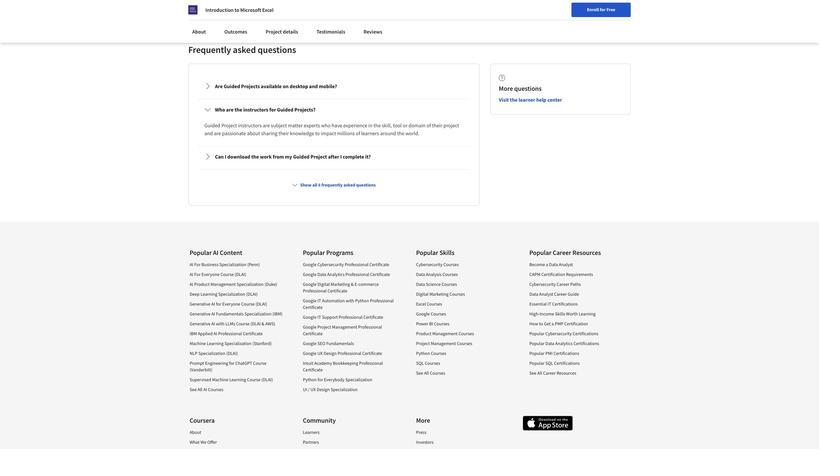 Task type: vqa. For each thing, say whether or not it's contained in the screenshot.
"term-"
no



Task type: locate. For each thing, give the bounding box(es) containing it.
see for popular skills
[[416, 371, 423, 376]]

professional up the bookkeeping
[[338, 351, 361, 357]]

1 vertical spatial instructors
[[238, 122, 262, 129]]

0 vertical spatial design
[[324, 351, 337, 357]]

2 vertical spatial python
[[303, 377, 317, 383]]

analytics for professional
[[327, 272, 345, 278]]

popular left programs
[[303, 249, 325, 257]]

reviews link
[[360, 24, 386, 39]]

their down subject
[[279, 130, 289, 137]]

0 horizontal spatial excel
[[262, 7, 274, 13]]

analytics
[[327, 272, 345, 278], [555, 341, 573, 347]]

guided down who
[[204, 122, 220, 129]]

list containing press
[[416, 429, 510, 449]]

1 vertical spatial are
[[263, 122, 270, 129]]

0 horizontal spatial fundamentals
[[216, 311, 244, 317]]

& left aws)
[[262, 321, 264, 327]]

(vanderbilt)
[[190, 367, 212, 373]]

digital marketing courses
[[416, 292, 465, 297]]

ux right /
[[311, 387, 316, 393]]

show
[[300, 182, 311, 188]]

data up "capm certification requirements" at right
[[549, 262, 558, 268]]

skills up "pmp"
[[555, 311, 565, 317]]

all down the supervised
[[198, 387, 202, 393]]

it for popular programs
[[317, 315, 321, 320]]

1 horizontal spatial fundamentals
[[326, 341, 354, 347]]

1 horizontal spatial of
[[427, 122, 431, 129]]

1 vertical spatial certification
[[564, 321, 588, 327]]

professional down the google it support professional certificate
[[358, 324, 382, 330]]

learning up "nlp specialization (dlai)"
[[207, 341, 224, 347]]

fundamentals
[[216, 311, 244, 317], [326, 341, 354, 347]]

project details
[[266, 28, 298, 35]]

3 generative from the top
[[190, 321, 210, 327]]

1 vertical spatial to
[[315, 130, 320, 137]]

what we offer link
[[190, 440, 217, 446]]

generative ai for everyone course (dlai)
[[190, 301, 267, 307]]

google for google it support professional certificate
[[303, 315, 317, 320]]

1 vertical spatial machine
[[212, 377, 228, 383]]

see down the supervised
[[190, 387, 197, 393]]

list containing become a data analyst
[[529, 262, 624, 380]]

1 vertical spatial about
[[190, 430, 201, 436]]

domain
[[409, 122, 426, 129]]

digital
[[317, 282, 330, 288], [416, 292, 429, 297]]

0 vertical spatial more
[[499, 84, 513, 93]]

course for chatgpt
[[253, 361, 267, 367]]

1 horizontal spatial to
[[315, 130, 320, 137]]

0 vertical spatial machine
[[190, 341, 206, 347]]

certifications down 'popular pmi certifications' "link"
[[554, 361, 580, 367]]

0 vertical spatial of
[[427, 122, 431, 129]]

1 for from the top
[[194, 262, 201, 268]]

press
[[416, 430, 426, 436]]

pmi
[[546, 351, 553, 357]]

courses up power bi courses
[[431, 311, 446, 317]]

1 vertical spatial about link
[[190, 430, 201, 436]]

google inside google project management professional certificate
[[303, 324, 317, 330]]

generative for generative ai fundamentals specialization (ibm)
[[190, 311, 210, 317]]

about up what
[[190, 430, 201, 436]]

popular left pmi
[[529, 351, 545, 357]]

the inside dropdown button
[[235, 106, 242, 113]]

footer
[[0, 222, 819, 449]]

0 horizontal spatial questions
[[258, 44, 296, 56]]

&
[[351, 282, 354, 288], [262, 321, 264, 327]]

power
[[416, 321, 428, 327]]

my
[[285, 154, 292, 160]]

collapsed list
[[197, 75, 471, 171]]

1 horizontal spatial skills
[[555, 311, 565, 317]]

marketing down data science courses link
[[429, 292, 449, 297]]

list for popular ai content
[[190, 262, 284, 397]]

intuit academy bookkeeping professional certificate
[[303, 361, 383, 373]]

0 horizontal spatial machine
[[190, 341, 206, 347]]

popular up the see all career resources
[[529, 361, 545, 367]]

1 vertical spatial marketing
[[429, 292, 449, 297]]

1 horizontal spatial &
[[351, 282, 354, 288]]

0 vertical spatial about link
[[188, 24, 210, 39]]

analyst up essential it certifications link
[[539, 292, 553, 297]]

deep learning specialization (dlai) link
[[190, 292, 258, 297]]

with inside google it automation with python professional certificate
[[346, 298, 354, 304]]

and inside guided project instructors are subject matter experts who have experience in the skill, tool or domain of their project and are passionate about sharing their knowledge to impact millions of learners around the world.
[[204, 130, 213, 137]]

1 horizontal spatial ux
[[317, 351, 323, 357]]

1 horizontal spatial analyst
[[559, 262, 573, 268]]

analytics up google digital marketing & e-commerce professional certificate link
[[327, 272, 345, 278]]

0 vertical spatial fundamentals
[[216, 311, 244, 317]]

guided right my
[[293, 154, 310, 160]]

for left business
[[194, 262, 201, 268]]

sql down pmi
[[546, 361, 553, 367]]

fundamentals up google ux design professional certificate
[[326, 341, 354, 347]]

with left the llms
[[216, 321, 225, 327]]

0 horizontal spatial a
[[546, 262, 548, 268]]

list containing about
[[190, 429, 284, 449]]

(dlai
[[250, 321, 261, 327]]

it
[[317, 298, 321, 304], [548, 301, 551, 307], [317, 315, 321, 320]]

their left project
[[432, 122, 442, 129]]

popular for popular cybersecurity certifications
[[529, 331, 545, 337]]

all down 'sql courses' link
[[424, 371, 429, 376]]

0 horizontal spatial of
[[356, 130, 360, 137]]

1 vertical spatial product
[[416, 331, 432, 337]]

project left "details"
[[266, 28, 282, 35]]

1 vertical spatial digital
[[416, 292, 429, 297]]

list
[[190, 262, 284, 397], [303, 262, 397, 397], [416, 262, 510, 380], [529, 262, 624, 380], [190, 429, 284, 449], [303, 429, 397, 449], [416, 429, 510, 449]]

google for google courses
[[416, 311, 430, 317]]

1 generative from the top
[[190, 301, 210, 307]]

professional inside google project management professional certificate
[[358, 324, 382, 330]]

1 horizontal spatial their
[[432, 122, 442, 129]]

it left "support"
[[317, 315, 321, 320]]

google for google project management professional certificate
[[303, 324, 317, 330]]

around
[[380, 130, 396, 137]]

sql up see all courses
[[416, 361, 424, 367]]

popular up business
[[190, 249, 212, 257]]

certificate inside google project management professional certificate
[[303, 331, 323, 337]]

1 horizontal spatial digital
[[416, 292, 429, 297]]

generative ai fundamentals specialization (ibm)
[[190, 311, 283, 317]]

1 horizontal spatial more
[[499, 84, 513, 93]]

cybersecurity down how to get a pmp certification link
[[546, 331, 572, 337]]

list containing ai for business specialization (penn)
[[190, 262, 284, 397]]

everyone down business
[[202, 272, 219, 278]]

google for google ux design professional certificate
[[303, 351, 317, 357]]

excel right microsoft
[[262, 7, 274, 13]]

2 vertical spatial generative
[[190, 321, 210, 327]]

popular for popular ai content
[[190, 249, 212, 257]]

1 horizontal spatial sql
[[546, 361, 553, 367]]

about for what we offer
[[190, 430, 201, 436]]

1 vertical spatial ux
[[311, 387, 316, 393]]

what
[[190, 440, 200, 446]]

2 horizontal spatial all
[[537, 371, 542, 376]]

google for google data analytics professional certificate
[[303, 272, 317, 278]]

course for everyone
[[241, 301, 255, 307]]

data down popular programs
[[317, 272, 326, 278]]

0 vertical spatial with
[[346, 298, 354, 304]]

1 horizontal spatial python
[[355, 298, 369, 304]]

marketing down google data analytics professional certificate link
[[331, 282, 350, 288]]

google for google digital marketing & e-commerce professional certificate
[[303, 282, 317, 288]]

cybersecurity courses link
[[416, 262, 459, 268]]

certificate inside google digital marketing & e-commerce professional certificate
[[328, 288, 347, 294]]

google data analytics professional certificate
[[303, 272, 390, 278]]

sql courses link
[[416, 361, 440, 367]]

1 horizontal spatial product
[[416, 331, 432, 337]]

0 horizontal spatial &
[[262, 321, 264, 327]]

capm certification requirements link
[[529, 272, 593, 278]]

data left analysis
[[416, 272, 425, 278]]

introduction to microsoft excel
[[205, 7, 274, 13]]

popular for popular sql certifications
[[529, 361, 545, 367]]

1 horizontal spatial all
[[424, 371, 429, 376]]

learning down prompt engineering for chatgpt course (vanderbilt)
[[229, 377, 246, 383]]

0 horizontal spatial ux
[[311, 387, 316, 393]]

python up /
[[303, 377, 317, 383]]

the right in
[[374, 122, 381, 129]]

list containing learners
[[303, 429, 397, 449]]

0 horizontal spatial marketing
[[331, 282, 350, 288]]

course down generative ai fundamentals specialization (ibm)
[[236, 321, 250, 327]]

get
[[544, 321, 551, 327]]

0 horizontal spatial digital
[[317, 282, 330, 288]]

fundamentals for seo
[[326, 341, 354, 347]]

deep learning specialization (dlai)
[[190, 292, 258, 297]]

1 horizontal spatial i
[[340, 154, 342, 160]]

1 horizontal spatial excel
[[416, 301, 426, 307]]

resources
[[573, 249, 601, 257], [557, 371, 576, 376]]

0 vertical spatial &
[[351, 282, 354, 288]]

of right domain on the top
[[427, 122, 431, 129]]

see down popular sql certifications
[[529, 371, 536, 376]]

0 vertical spatial questions
[[258, 44, 296, 56]]

popular for popular career resources
[[529, 249, 552, 257]]

marketing
[[331, 282, 350, 288], [429, 292, 449, 297]]

list containing google cybersecurity professional certificate
[[303, 262, 397, 397]]

asked right "frequently"
[[344, 182, 355, 188]]

2 for from the top
[[194, 272, 201, 278]]

matter
[[288, 122, 303, 129]]

footer containing popular ai content
[[0, 222, 819, 449]]

google cybersecurity professional certificate link
[[303, 262, 389, 268]]

0 horizontal spatial to
[[235, 7, 239, 13]]

details
[[283, 28, 298, 35]]

popular down how
[[529, 331, 545, 337]]

0 vertical spatial are
[[226, 106, 234, 113]]

google project management professional certificate
[[303, 324, 382, 337]]

about link up frequently at the left top
[[188, 24, 210, 39]]

are up sharing
[[263, 122, 270, 129]]

are
[[215, 83, 223, 90]]

design down google seo fundamentals at bottom
[[324, 351, 337, 357]]

to inside list
[[539, 321, 543, 327]]

0 horizontal spatial product
[[194, 282, 210, 288]]

professional for intuit academy bookkeeping professional certificate
[[359, 361, 383, 367]]

data analyst career guide link
[[529, 292, 579, 297]]

professional down the llms
[[218, 331, 242, 337]]

career down capm certification requirements link
[[557, 282, 569, 288]]

resources up requirements
[[573, 249, 601, 257]]

2 horizontal spatial are
[[263, 122, 270, 129]]

seo
[[317, 341, 325, 347]]

machine up nlp
[[190, 341, 206, 347]]

experts
[[304, 122, 320, 129]]

llms
[[225, 321, 235, 327]]

1 vertical spatial asked
[[344, 182, 355, 188]]

popular programs
[[303, 249, 353, 257]]

asked
[[233, 44, 256, 56], [344, 182, 355, 188]]

chatgpt
[[235, 361, 252, 367]]

ai for everyone course (dlai)
[[190, 272, 246, 278]]

professional up the automation
[[303, 288, 327, 294]]

list for popular programs
[[303, 262, 397, 397]]

professional inside intuit academy bookkeeping professional certificate
[[359, 361, 383, 367]]

learning right worth on the right of page
[[579, 311, 596, 317]]

data science courses link
[[416, 282, 457, 288]]

certificate inside google it automation with python professional certificate
[[303, 305, 323, 311]]

to down experts
[[315, 130, 320, 137]]

1 vertical spatial excel
[[416, 301, 426, 307]]

(dlai)
[[235, 272, 246, 278], [246, 292, 258, 297], [256, 301, 267, 307], [226, 351, 238, 357], [261, 377, 273, 383]]

1 vertical spatial generative
[[190, 311, 210, 317]]

learning right deep
[[201, 292, 217, 297]]

specialization down the (penn)
[[237, 282, 264, 288]]

professional inside google it automation with python professional certificate
[[370, 298, 394, 304]]

data up pmi
[[546, 341, 554, 347]]

list containing cybersecurity courses
[[416, 262, 510, 380]]

guided project instructors are subject matter experts who have experience in the skill, tool or domain of their project and are passionate about sharing their knowledge to impact millions of learners around the world.
[[204, 122, 460, 137]]

None search field
[[94, 4, 252, 17]]

0 vertical spatial and
[[309, 83, 318, 90]]

1 vertical spatial their
[[279, 130, 289, 137]]

cybersecurity
[[317, 262, 344, 268], [416, 262, 443, 268], [529, 282, 556, 288], [546, 331, 572, 337]]

certifications
[[552, 301, 578, 307], [573, 331, 599, 337], [574, 341, 599, 347], [554, 351, 579, 357], [554, 361, 580, 367]]

2 sql from the left
[[546, 361, 553, 367]]

0 horizontal spatial with
[[216, 321, 225, 327]]

it left the automation
[[317, 298, 321, 304]]

popular cybersecurity certifications link
[[529, 331, 599, 337]]

1 horizontal spatial with
[[346, 298, 354, 304]]

1 vertical spatial a
[[552, 321, 554, 327]]

0 vertical spatial analytics
[[327, 272, 345, 278]]

2 generative from the top
[[190, 311, 210, 317]]

0 vertical spatial digital
[[317, 282, 330, 288]]

certifications for popular pmi certifications
[[554, 351, 579, 357]]

guide
[[568, 292, 579, 297]]

certifications down popular data analytics certifications link
[[554, 351, 579, 357]]

0 horizontal spatial python
[[303, 377, 317, 383]]

certificate for google ux design professional certificate
[[362, 351, 382, 357]]

popular for popular data analytics certifications
[[529, 341, 545, 347]]

project inside guided project instructors are subject matter experts who have experience in the skill, tool or domain of their project and are passionate about sharing their knowledge to impact millions of learners around the world.
[[221, 122, 237, 129]]

guided inside guided project instructors are subject matter experts who have experience in the skill, tool or domain of their project and are passionate about sharing their knowledge to impact millions of learners around the world.
[[204, 122, 220, 129]]

python for popular skills
[[416, 351, 430, 357]]

experience
[[343, 122, 367, 129]]

project down "support"
[[317, 324, 331, 330]]

certificate for google it support professional certificate
[[363, 315, 383, 320]]

asked down "outcomes" link
[[233, 44, 256, 56]]

professional for google ux design professional certificate
[[338, 351, 361, 357]]

are
[[226, 106, 234, 113], [263, 122, 270, 129], [214, 130, 221, 137]]

to left microsoft
[[235, 7, 239, 13]]

testimonials
[[317, 28, 345, 35]]

with
[[346, 298, 354, 304], [216, 321, 225, 327]]

project inside google project management professional certificate
[[317, 324, 331, 330]]

guided right are
[[224, 83, 240, 90]]

professional down commerce
[[370, 298, 394, 304]]

2 vertical spatial to
[[539, 321, 543, 327]]

are right who
[[226, 106, 234, 113]]

who
[[215, 106, 225, 113]]

professional up google data analytics professional certificate
[[345, 262, 369, 268]]

how to get a pmp certification
[[529, 321, 588, 327]]

2 horizontal spatial to
[[539, 321, 543, 327]]

career down 'cybersecurity career paths' link
[[554, 292, 567, 297]]

a
[[546, 262, 548, 268], [552, 321, 554, 327]]

academy
[[314, 361, 332, 367]]

download
[[227, 154, 250, 160]]

0 vertical spatial a
[[546, 262, 548, 268]]

instructors inside dropdown button
[[243, 106, 268, 113]]

1 horizontal spatial analytics
[[555, 341, 573, 347]]

0 vertical spatial skills
[[440, 249, 455, 257]]

all for popular career resources
[[537, 371, 542, 376]]

essential it certifications
[[529, 301, 578, 307]]

google it automation with python professional certificate link
[[303, 298, 394, 311]]

for inside button
[[600, 7, 606, 13]]

cybersecurity down "capm" in the bottom right of the page
[[529, 282, 556, 288]]

0 horizontal spatial analytics
[[327, 272, 345, 278]]

more inside footer
[[416, 417, 430, 425]]

for down 'deep learning specialization (dlai)'
[[216, 301, 221, 307]]

everyone up generative ai fundamentals specialization (ibm)
[[222, 301, 240, 307]]

0 vertical spatial instructors
[[243, 106, 268, 113]]

all
[[424, 371, 429, 376], [537, 371, 542, 376], [198, 387, 202, 393]]

guided inside are guided projects available on desktop and mobile? dropdown button
[[224, 83, 240, 90]]

1 vertical spatial resources
[[557, 371, 576, 376]]

google
[[303, 262, 317, 268], [303, 272, 317, 278], [303, 282, 317, 288], [303, 298, 317, 304], [416, 311, 430, 317], [303, 315, 317, 320], [303, 324, 317, 330], [303, 341, 317, 347], [303, 351, 317, 357]]

i right can
[[225, 154, 226, 160]]

it?
[[365, 154, 371, 160]]

specialization down python for everybody specialization link
[[331, 387, 358, 393]]

1 vertical spatial fundamentals
[[326, 341, 354, 347]]

paths
[[570, 282, 581, 288]]

1 vertical spatial analyst
[[539, 292, 553, 297]]

about link for outcomes
[[188, 24, 210, 39]]

marketing inside google digital marketing & e-commerce professional certificate
[[331, 282, 350, 288]]

project left after
[[311, 154, 327, 160]]

it inside google it automation with python professional certificate
[[317, 298, 321, 304]]

course for llms
[[236, 321, 250, 327]]

questions up learner
[[514, 84, 542, 93]]

testimonials link
[[313, 24, 349, 39]]

1 vertical spatial and
[[204, 130, 213, 137]]

2 horizontal spatial see
[[529, 371, 536, 376]]

analyst up "capm certification requirements" at right
[[559, 262, 573, 268]]

certificate inside intuit academy bookkeeping professional certificate
[[303, 367, 323, 373]]

1 vertical spatial of
[[356, 130, 360, 137]]

everyone
[[202, 272, 219, 278], [222, 301, 240, 307]]

cybersecurity career paths link
[[529, 282, 581, 288]]

courses down the supervised
[[208, 387, 223, 393]]

requirements
[[566, 272, 593, 278]]

specialization down intuit academy bookkeeping professional certificate link at the left bottom of the page
[[345, 377, 372, 383]]

about inside list
[[190, 430, 201, 436]]

0 vertical spatial asked
[[233, 44, 256, 56]]

0 vertical spatial about
[[192, 28, 206, 35]]

1 horizontal spatial marketing
[[429, 292, 449, 297]]

for for everyone
[[194, 272, 201, 278]]

free
[[607, 7, 615, 13]]

2 horizontal spatial python
[[416, 351, 430, 357]]

the
[[510, 97, 518, 103], [235, 106, 242, 113], [374, 122, 381, 129], [397, 130, 404, 137], [251, 154, 259, 160]]

ai product management specialization (duke)
[[190, 282, 277, 288]]

the right who
[[235, 106, 242, 113]]

0 vertical spatial to
[[235, 7, 239, 13]]

1 vertical spatial python
[[416, 351, 430, 357]]

investors
[[416, 440, 434, 446]]

for for business
[[194, 262, 201, 268]]

for left free
[[600, 7, 606, 13]]

how to get a pmp certification link
[[529, 321, 588, 327]]

google inside google it automation with python professional certificate
[[303, 298, 317, 304]]

google inside google digital marketing & e-commerce professional certificate
[[303, 282, 317, 288]]

1 i from the left
[[225, 154, 226, 160]]

a right "become"
[[546, 262, 548, 268]]

on
[[283, 83, 289, 90]]

can
[[215, 154, 224, 160]]

after
[[328, 154, 339, 160]]

1 vertical spatial with
[[216, 321, 225, 327]]

0 horizontal spatial asked
[[233, 44, 256, 56]]

analysis
[[426, 272, 442, 278]]

skills up cybersecurity courses
[[440, 249, 455, 257]]

outcomes
[[224, 28, 247, 35]]

project up the python courses link
[[416, 341, 430, 347]]

python inside google it automation with python professional certificate
[[355, 298, 369, 304]]

excel up google courses link
[[416, 301, 426, 307]]

0 vertical spatial marketing
[[331, 282, 350, 288]]

project inside dropdown button
[[311, 154, 327, 160]]

0 vertical spatial generative
[[190, 301, 210, 307]]

course inside prompt engineering for chatgpt course (vanderbilt)
[[253, 361, 267, 367]]

python up sql courses
[[416, 351, 430, 357]]



Task type: describe. For each thing, give the bounding box(es) containing it.
data analysis courses
[[416, 272, 458, 278]]

to inside guided project instructors are subject matter experts who have experience in the skill, tool or domain of their project and are passionate about sharing their knowledge to impact millions of learners around the world.
[[315, 130, 320, 137]]

guided inside can i download the work from my guided project after i complete it? dropdown button
[[293, 154, 310, 160]]

0 horizontal spatial analyst
[[539, 292, 553, 297]]

analytics for certifications
[[555, 341, 573, 347]]

1 vertical spatial &
[[262, 321, 264, 327]]

nlp
[[190, 351, 197, 357]]

asked inside dropdown button
[[344, 182, 355, 188]]

0 vertical spatial ux
[[317, 351, 323, 357]]

management up deep learning specialization (dlai) link
[[211, 282, 236, 288]]

become a data analyst
[[529, 262, 573, 268]]

google project management professional certificate link
[[303, 324, 382, 337]]

high-income skills worth learning
[[529, 311, 596, 317]]

courses up project management courses link
[[459, 331, 474, 337]]

ai for business specialization (penn)
[[190, 262, 260, 268]]

list for popular skills
[[416, 262, 510, 380]]

frequently
[[188, 44, 231, 56]]

sql courses
[[416, 361, 440, 367]]

certifications down popular cybersecurity certifications
[[574, 341, 599, 347]]

professional inside google digital marketing & e-commerce professional certificate
[[303, 288, 327, 294]]

the inside dropdown button
[[251, 154, 259, 160]]

intuit academy bookkeeping professional certificate link
[[303, 361, 383, 373]]

google seo fundamentals link
[[303, 341, 354, 347]]

product management courses
[[416, 331, 474, 337]]

popular sql certifications
[[529, 361, 580, 367]]

have
[[332, 122, 342, 129]]

courses up digital marketing courses link
[[442, 282, 457, 288]]

specialization up (dlai
[[245, 311, 272, 317]]

capm certification requirements
[[529, 272, 593, 278]]

prompt engineering for chatgpt course (vanderbilt)
[[190, 361, 267, 373]]

can i download the work from my guided project after i complete it?
[[215, 154, 371, 160]]

project management courses link
[[416, 341, 472, 347]]

courses up product management courses
[[434, 321, 449, 327]]

learners link
[[303, 430, 320, 436]]

tool
[[393, 122, 402, 129]]

courses down product management courses link
[[457, 341, 472, 347]]

management inside google project management professional certificate
[[332, 324, 357, 330]]

& inside google digital marketing & e-commerce professional certificate
[[351, 282, 354, 288]]

ui
[[303, 387, 307, 393]]

essential
[[529, 301, 547, 307]]

high-income skills worth learning link
[[529, 311, 596, 317]]

0 vertical spatial everyone
[[202, 272, 219, 278]]

1 sql from the left
[[416, 361, 424, 367]]

professional for ibm applied ai professional certificate
[[218, 331, 242, 337]]

skill,
[[382, 122, 392, 129]]

generative for generative ai with llms course (dlai & aws)
[[190, 321, 210, 327]]

about
[[247, 130, 260, 137]]

1 horizontal spatial everyone
[[222, 301, 240, 307]]

data up essential
[[529, 292, 538, 297]]

see all ai courses
[[190, 387, 223, 393]]

microsoft
[[240, 7, 261, 13]]

certificate for ibm applied ai professional certificate
[[243, 331, 263, 337]]

e-
[[355, 282, 359, 288]]

from
[[273, 154, 284, 160]]

courses up google courses link
[[427, 301, 442, 307]]

power bi courses link
[[416, 321, 449, 327]]

see all career resources link
[[529, 371, 576, 376]]

enroll for free
[[587, 7, 615, 13]]

resources inside list
[[557, 371, 576, 376]]

generative ai for everyone course (dlai) link
[[190, 301, 267, 307]]

0 vertical spatial product
[[194, 282, 210, 288]]

courses down 'sql courses' link
[[430, 371, 445, 376]]

download on the app store image
[[523, 416, 573, 431]]

show all 6 frequently asked questions
[[300, 182, 376, 188]]

(penn)
[[247, 262, 260, 268]]

skills inside list
[[555, 311, 565, 317]]

high-
[[529, 311, 540, 317]]

certifications for popular cybersecurity certifications
[[573, 331, 599, 337]]

power bi courses
[[416, 321, 449, 327]]

courses down project management courses
[[431, 351, 446, 357]]

0 horizontal spatial all
[[198, 387, 202, 393]]

for left everybody
[[318, 377, 323, 383]]

list for community
[[303, 429, 397, 449]]

offer
[[207, 440, 217, 446]]

professional for google project management professional certificate
[[358, 324, 382, 330]]

project
[[444, 122, 459, 129]]

all for popular skills
[[424, 371, 429, 376]]

generative for generative ai for everyone course (dlai)
[[190, 301, 210, 307]]

career up become a data analyst
[[553, 249, 571, 257]]

(stanford)
[[252, 341, 272, 347]]

engineering
[[205, 361, 228, 367]]

list for popular career resources
[[529, 262, 624, 380]]

are inside dropdown button
[[226, 106, 234, 113]]

popular career resources
[[529, 249, 601, 257]]

digital marketing courses link
[[416, 292, 465, 297]]

coursera project network image
[[188, 5, 198, 14]]

about for outcomes
[[192, 28, 206, 35]]

visit the learner help center link
[[499, 97, 562, 103]]

or
[[403, 122, 408, 129]]

introduction
[[205, 7, 234, 13]]

specialization up "engineering" at bottom left
[[198, 351, 225, 357]]

certifications for essential it certifications
[[552, 301, 578, 307]]

0 vertical spatial resources
[[573, 249, 601, 257]]

complete
[[343, 154, 364, 160]]

coursera
[[190, 417, 215, 425]]

pmp
[[555, 321, 563, 327]]

1 horizontal spatial machine
[[212, 377, 228, 383]]

courses down data science courses link
[[450, 292, 465, 297]]

to for how
[[539, 321, 543, 327]]

it for popular career resources
[[548, 301, 551, 307]]

1 vertical spatial design
[[317, 387, 330, 393]]

0 horizontal spatial see
[[190, 387, 197, 393]]

sharing
[[261, 130, 278, 137]]

0 horizontal spatial are
[[214, 130, 221, 137]]

popular for popular programs
[[303, 249, 325, 257]]

learner
[[519, 97, 535, 103]]

project management courses
[[416, 341, 472, 347]]

popular data analytics certifications
[[529, 341, 599, 347]]

who
[[321, 122, 331, 129]]

google for google seo fundamentals
[[303, 341, 317, 347]]

excel courses link
[[416, 301, 442, 307]]

courses up data analysis courses
[[444, 262, 459, 268]]

certifications for popular sql certifications
[[554, 361, 580, 367]]

cybersecurity up analysis
[[416, 262, 443, 268]]

0 vertical spatial analyst
[[559, 262, 573, 268]]

courses down cybersecurity courses link
[[443, 272, 458, 278]]

programs
[[326, 249, 353, 257]]

worth
[[566, 311, 578, 317]]

cybersecurity down popular programs
[[317, 262, 344, 268]]

excel inside footer
[[416, 301, 426, 307]]

machine learning specialization (stanford) link
[[190, 341, 272, 347]]

digital inside google digital marketing & e-commerce professional certificate
[[317, 282, 330, 288]]

about link for what we offer
[[190, 430, 201, 436]]

questions inside dropdown button
[[356, 182, 376, 188]]

0 vertical spatial their
[[432, 122, 442, 129]]

more questions
[[499, 84, 542, 93]]

what we offer
[[190, 440, 217, 446]]

for inside prompt engineering for chatgpt course (vanderbilt)
[[229, 361, 234, 367]]

popular for popular pmi certifications
[[529, 351, 545, 357]]

popular pmi certifications link
[[529, 351, 579, 357]]

1 vertical spatial questions
[[514, 84, 542, 93]]

to for introduction
[[235, 7, 239, 13]]

0 vertical spatial certification
[[541, 272, 565, 278]]

subject
[[271, 122, 287, 129]]

nlp specialization (dlai) link
[[190, 351, 238, 357]]

ui / ux design specialization link
[[303, 387, 358, 393]]

ai product management specialization (duke) link
[[190, 282, 277, 288]]

guided inside who are the instructors for guided projects? dropdown button
[[277, 106, 293, 113]]

list for more
[[416, 429, 510, 449]]

courses down the python courses link
[[425, 361, 440, 367]]

certificate for google data analytics professional certificate
[[370, 272, 390, 278]]

generative ai fundamentals specialization (ibm) link
[[190, 311, 283, 317]]

0 horizontal spatial their
[[279, 130, 289, 137]]

projects
[[241, 83, 260, 90]]

professional for google data analytics professional certificate
[[346, 272, 369, 278]]

google courses
[[416, 311, 446, 317]]

community
[[303, 417, 336, 425]]

capm
[[529, 272, 541, 278]]

2 i from the left
[[340, 154, 342, 160]]

are guided projects available on desktop and mobile?
[[215, 83, 337, 90]]

python for popular programs
[[303, 377, 317, 383]]

investors link
[[416, 440, 434, 446]]

fundamentals for ai
[[216, 311, 244, 317]]

certificate for intuit academy bookkeeping professional certificate
[[303, 367, 323, 373]]

we
[[201, 440, 206, 446]]

millions
[[337, 130, 355, 137]]

frequently asked questions
[[188, 44, 296, 56]]

management down product management courses
[[431, 341, 456, 347]]

0 vertical spatial excel
[[262, 7, 274, 13]]

professional for google it support professional certificate
[[339, 315, 362, 320]]

course down ai for business specialization (penn)
[[220, 272, 234, 278]]

press link
[[416, 430, 426, 436]]

(duke)
[[265, 282, 277, 288]]

cybersecurity courses
[[416, 262, 459, 268]]

google for google cybersecurity professional certificate
[[303, 262, 317, 268]]

management up project management courses
[[432, 331, 458, 337]]

specialization down the content
[[219, 262, 246, 268]]

instructors inside guided project instructors are subject matter experts who have experience in the skill, tool or domain of their project and are passionate about sharing their knowledge to impact millions of learners around the world.
[[238, 122, 262, 129]]

google courses link
[[416, 311, 446, 317]]

specialization down ibm applied ai professional certificate link
[[225, 341, 252, 347]]

specialization down ai product management specialization (duke)
[[218, 292, 245, 297]]

data left science
[[416, 282, 425, 288]]

more for more
[[416, 417, 430, 425]]

1 horizontal spatial a
[[552, 321, 554, 327]]

list for coursera
[[190, 429, 284, 449]]

how
[[529, 321, 538, 327]]

partners link
[[303, 440, 319, 446]]

certificate for google project management professional certificate
[[303, 331, 323, 337]]

popular data analytics certifications link
[[529, 341, 599, 347]]

google data analytics professional certificate link
[[303, 272, 390, 278]]

career down popular sql certifications
[[543, 371, 556, 376]]

ibm applied ai professional certificate
[[190, 331, 263, 337]]

see for popular career resources
[[529, 371, 536, 376]]

the right visit
[[510, 97, 518, 103]]

course down chatgpt
[[247, 377, 261, 383]]

popular for popular skills
[[416, 249, 438, 257]]

google for google it automation with python professional certificate
[[303, 298, 317, 304]]

prompt engineering for chatgpt course (vanderbilt) link
[[190, 361, 267, 373]]

and inside dropdown button
[[309, 83, 318, 90]]

the down the tool
[[397, 130, 404, 137]]

for inside dropdown button
[[269, 106, 276, 113]]

more for more questions
[[499, 84, 513, 93]]

see all ai courses link
[[190, 387, 223, 393]]



